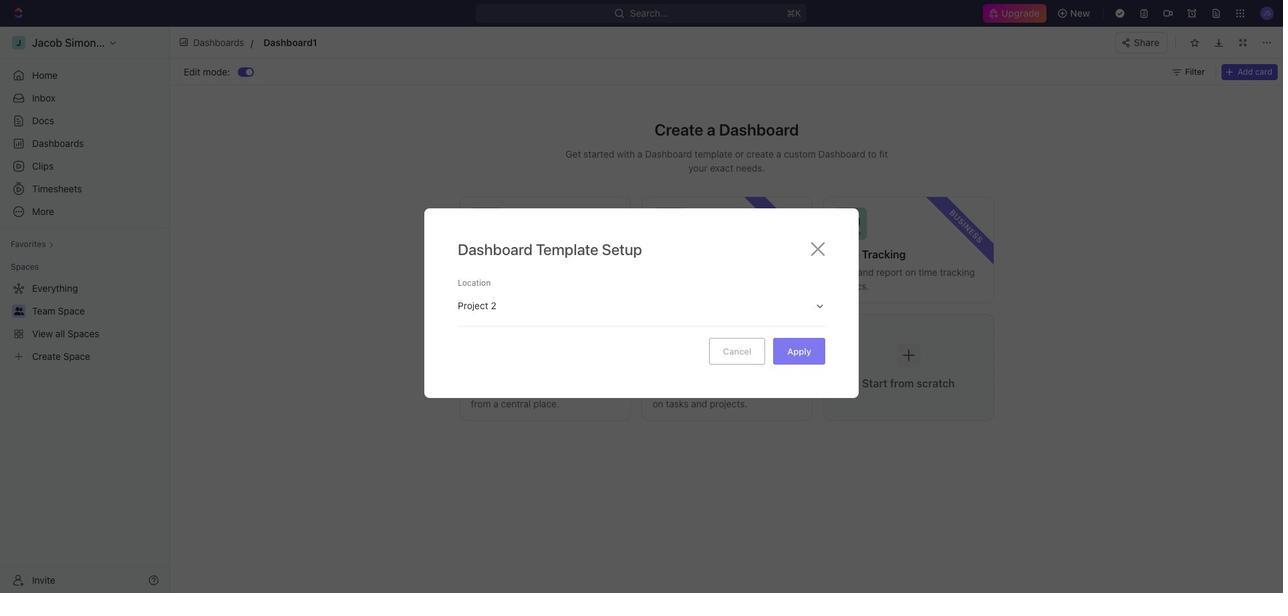 Task type: describe. For each thing, give the bounding box(es) containing it.
sidebar navigation
[[0, 27, 170, 594]]

project management image
[[471, 326, 503, 358]]



Task type: locate. For each thing, give the bounding box(es) containing it.
tree inside sidebar 'navigation'
[[5, 278, 164, 368]]

dialog
[[424, 209, 859, 398]]

time tracking image
[[835, 208, 867, 240]]

tree
[[5, 278, 164, 368]]

client portal image
[[653, 326, 685, 358]]

team reporting image
[[653, 208, 685, 240]]

None text field
[[264, 34, 635, 51]]



Task type: vqa. For each thing, say whether or not it's contained in the screenshot.
the Client Portal image
yes



